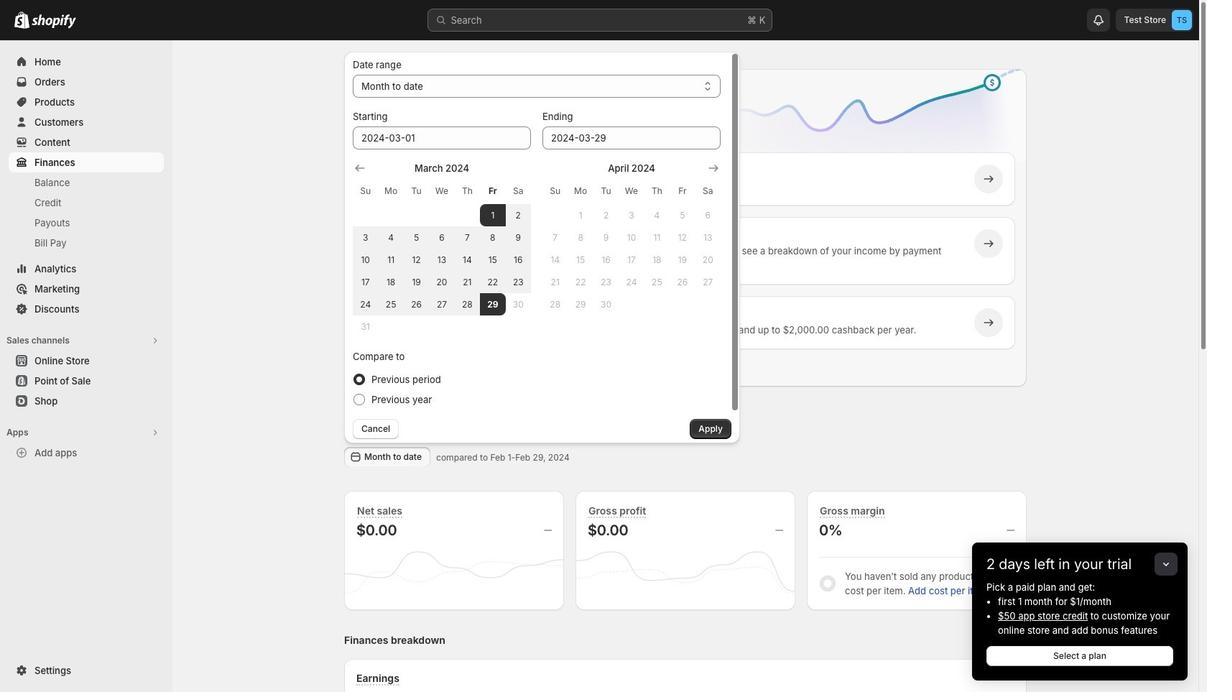 Task type: vqa. For each thing, say whether or not it's contained in the screenshot.
first the Tuesday ELEMENT from the left
yes



Task type: locate. For each thing, give the bounding box(es) containing it.
select a plan image
[[375, 172, 390, 186]]

1 wednesday element from the left
[[429, 178, 455, 204]]

1 friday element from the left
[[480, 178, 506, 204]]

2 sunday element from the left
[[543, 178, 568, 204]]

saturday element
[[506, 178, 531, 204], [695, 178, 721, 204]]

wednesday element
[[429, 178, 455, 204], [619, 178, 644, 204]]

grid
[[353, 161, 531, 338], [543, 161, 721, 316]]

1 horizontal spatial saturday element
[[695, 178, 721, 204]]

set up shopify payments image
[[375, 236, 390, 251]]

1 horizontal spatial grid
[[543, 161, 721, 316]]

1 tuesday element from the left
[[404, 178, 429, 204]]

sunday element
[[353, 178, 378, 204], [543, 178, 568, 204]]

0 horizontal spatial sunday element
[[353, 178, 378, 204]]

line chart image
[[701, 66, 1030, 184]]

1 horizontal spatial friday element
[[670, 178, 695, 204]]

1 horizontal spatial thursday element
[[644, 178, 670, 204]]

0 horizontal spatial friday element
[[480, 178, 506, 204]]

1 monday element from the left
[[378, 178, 404, 204]]

2 saturday element from the left
[[695, 178, 721, 204]]

0 horizontal spatial grid
[[353, 161, 531, 338]]

sunday element for monday element for first grid from left
[[353, 178, 378, 204]]

shopify image
[[14, 11, 29, 29]]

1 horizontal spatial monday element
[[568, 178, 594, 204]]

1 sunday element from the left
[[353, 178, 378, 204]]

0 horizontal spatial tuesday element
[[404, 178, 429, 204]]

0 horizontal spatial wednesday element
[[429, 178, 455, 204]]

sunday element for monday element associated with first grid from the right
[[543, 178, 568, 204]]

1 horizontal spatial sunday element
[[543, 178, 568, 204]]

0 horizontal spatial thursday element
[[455, 178, 480, 204]]

1 saturday element from the left
[[506, 178, 531, 204]]

1 horizontal spatial wednesday element
[[619, 178, 644, 204]]

2 monday element from the left
[[568, 178, 594, 204]]

1 horizontal spatial tuesday element
[[594, 178, 619, 204]]

2 wednesday element from the left
[[619, 178, 644, 204]]

thursday element
[[455, 178, 480, 204], [644, 178, 670, 204]]

None text field
[[353, 126, 531, 149]]

tuesday element for monday element associated with first grid from the right
[[594, 178, 619, 204]]

friday element for first grid from the right's saturday element
[[670, 178, 695, 204]]

tuesday element for monday element for first grid from left
[[404, 178, 429, 204]]

2 friday element from the left
[[670, 178, 695, 204]]

tuesday element
[[404, 178, 429, 204], [594, 178, 619, 204]]

0 horizontal spatial monday element
[[378, 178, 404, 204]]

monday element
[[378, 178, 404, 204], [568, 178, 594, 204]]

2 thursday element from the left
[[644, 178, 670, 204]]

friday element
[[480, 178, 506, 204], [670, 178, 695, 204]]

0 horizontal spatial saturday element
[[506, 178, 531, 204]]

2 tuesday element from the left
[[594, 178, 619, 204]]

1 thursday element from the left
[[455, 178, 480, 204]]

None text field
[[543, 126, 721, 149]]



Task type: describe. For each thing, give the bounding box(es) containing it.
monday element for first grid from the right
[[568, 178, 594, 204]]

friday element for saturday element corresponding to first grid from left
[[480, 178, 506, 204]]

thursday element for first grid from the right's saturday element
[[644, 178, 670, 204]]

thursday element for saturday element corresponding to first grid from left
[[455, 178, 480, 204]]

saturday element for first grid from left
[[506, 178, 531, 204]]

shopify image
[[32, 14, 76, 29]]

monday element for first grid from left
[[378, 178, 404, 204]]

wednesday element for thursday element related to first grid from the right's saturday element
[[619, 178, 644, 204]]

wednesday element for thursday element corresponding to saturday element corresponding to first grid from left
[[429, 178, 455, 204]]

1 grid from the left
[[353, 161, 531, 338]]

test store image
[[1172, 10, 1192, 30]]

2 grid from the left
[[543, 161, 721, 316]]

saturday element for first grid from the right
[[695, 178, 721, 204]]



